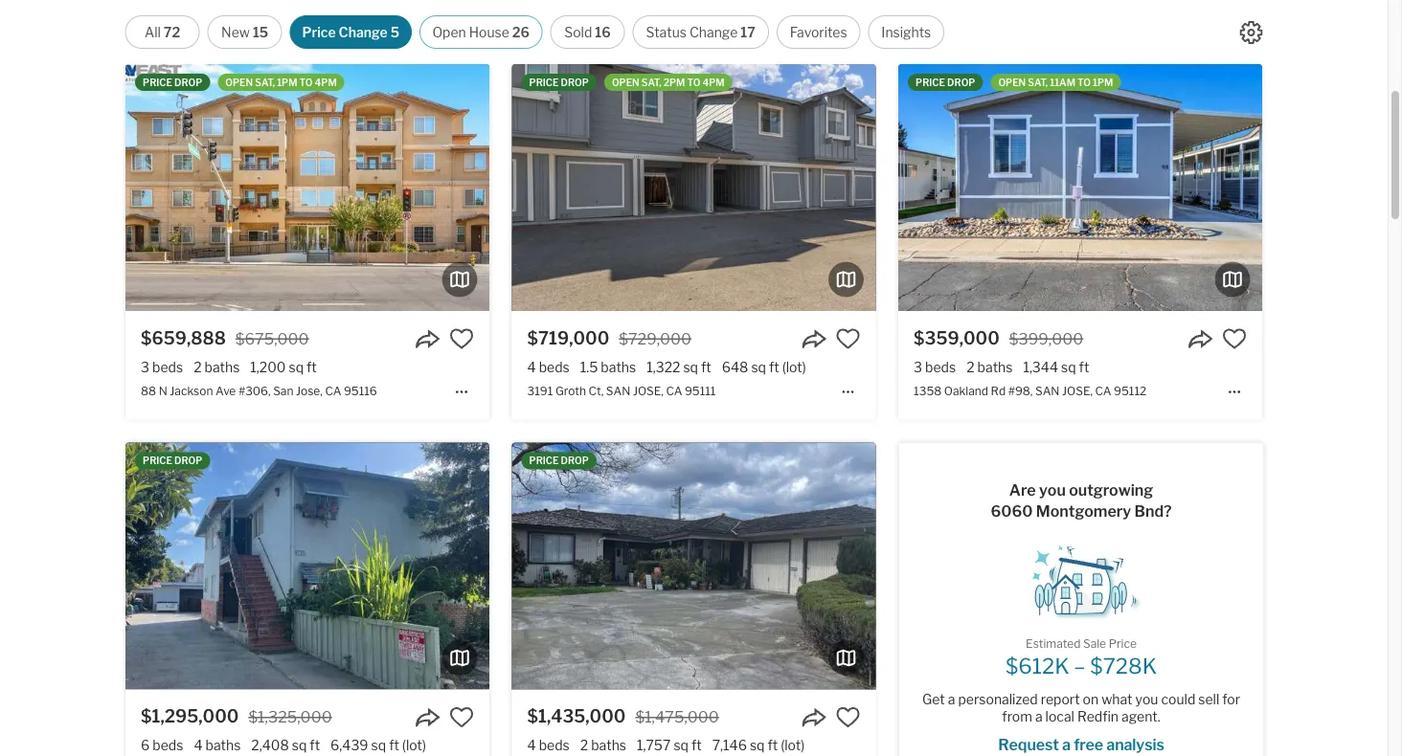 Task type: locate. For each thing, give the bounding box(es) containing it.
price down 3191
[[529, 456, 559, 467]]

san down 1,344
[[1036, 384, 1060, 398]]

1358 oakland rd #98, san jose, ca 95112
[[914, 384, 1147, 398]]

$659,888 $675,000
[[141, 328, 309, 349]]

price up $728k
[[1109, 637, 1137, 651]]

4 up 3191
[[528, 359, 536, 376]]

groth
[[556, 384, 586, 398]]

1 vertical spatial 4 beds
[[528, 738, 570, 755]]

ft left 6,439
[[310, 738, 320, 755]]

price drop for $659,888
[[143, 77, 203, 88]]

1 4 beds from the top
[[528, 359, 570, 376]]

change inside price change radio
[[339, 24, 388, 40]]

sat, for $659,888
[[255, 77, 275, 88]]

favorite button image
[[449, 327, 474, 352], [836, 327, 861, 352], [449, 706, 474, 731]]

photo of 470 s buena vista ave, san jose, ca 95126 image
[[126, 443, 489, 690]]

7,146 sq ft (lot)
[[713, 738, 805, 755]]

n
[[159, 384, 167, 398]]

drop down jackson
[[174, 456, 203, 467]]

photo of 1358 oakland rd #98, san jose, ca 95112 image
[[899, 64, 1263, 312]]

estimated
[[1026, 637, 1081, 651]]

(lot) right 7,146
[[781, 738, 805, 755]]

ft up jose,
[[307, 359, 317, 376]]

4 beds down the $1,435,000
[[528, 738, 570, 755]]

0 horizontal spatial sat,
[[255, 77, 275, 88]]

1,757 sq ft
[[637, 738, 702, 755]]

0 horizontal spatial 2 baths
[[194, 359, 240, 376]]

1 change from the left
[[339, 24, 388, 40]]

sq right 2,408
[[292, 738, 307, 755]]

jose,
[[296, 384, 323, 398]]

1 3 beds from the left
[[141, 359, 183, 376]]

a right get
[[948, 692, 956, 709]]

1 horizontal spatial 2 baths
[[580, 738, 627, 755]]

2 baths up rd at the right of page
[[967, 359, 1013, 376]]

(lot) right 6,439
[[402, 738, 426, 755]]

favorite button checkbox
[[449, 327, 474, 352], [836, 327, 861, 352], [449, 706, 474, 731]]

favorite button checkbox for $359,000
[[1222, 327, 1247, 352]]

2pm
[[664, 77, 685, 88]]

3 beds for $659,888
[[141, 359, 183, 376]]

2 horizontal spatial open
[[999, 77, 1026, 88]]

favorite button checkbox
[[1222, 327, 1247, 352], [836, 706, 861, 731]]

sat, for $719,000
[[642, 77, 662, 88]]

san right ct,
[[606, 384, 631, 398]]

request
[[999, 736, 1060, 755]]

baths for $1,295,000
[[206, 738, 241, 755]]

2 vertical spatial a
[[1063, 736, 1071, 755]]

0 vertical spatial 4 beds
[[528, 359, 570, 376]]

2 3 beds from the left
[[914, 359, 956, 376]]

open left 2pm
[[612, 77, 640, 88]]

2 down the $1,435,000
[[580, 738, 588, 755]]

1 horizontal spatial price
[[1109, 637, 1137, 651]]

ft right 6,439
[[389, 738, 399, 755]]

1 jose, from the left
[[633, 384, 664, 398]]

san
[[273, 384, 294, 398]]

4 beds for $1,435,000
[[528, 738, 570, 755]]

1 horizontal spatial 4pm
[[703, 77, 725, 88]]

6,439 sq ft (lot)
[[331, 738, 426, 755]]

price drop
[[143, 77, 203, 88], [529, 77, 589, 88], [916, 77, 976, 88], [143, 456, 203, 467], [529, 456, 589, 467]]

1 horizontal spatial change
[[690, 24, 738, 40]]

$728k
[[1091, 653, 1158, 679]]

on
[[1083, 692, 1099, 709]]

price drop for $1,435,000
[[529, 456, 589, 467]]

beds for $659,888
[[152, 359, 183, 376]]

4 down the $1,435,000
[[528, 738, 536, 755]]

sq for 1,322
[[684, 359, 698, 376]]

1 horizontal spatial a
[[1036, 709, 1043, 725]]

1 vertical spatial you
[[1136, 692, 1159, 709]]

sq right 1,757
[[674, 738, 689, 755]]

drop left open sat, 11am to 1pm
[[948, 77, 976, 88]]

4 beds
[[528, 359, 570, 376], [528, 738, 570, 755]]

2 up oakland
[[967, 359, 975, 376]]

local
[[1046, 709, 1075, 725]]

ca down the 1,322 sq ft
[[666, 384, 683, 398]]

sell
[[1199, 692, 1220, 709]]

2 1pm from the left
[[1093, 77, 1114, 88]]

open for $659,888
[[226, 77, 253, 88]]

favorite button checkbox for $1,295,000
[[449, 706, 474, 731]]

1 sat, from the left
[[255, 77, 275, 88]]

Price Change radio
[[290, 15, 412, 49]]

price down insights radio
[[916, 77, 946, 88]]

0 horizontal spatial to
[[299, 77, 313, 88]]

3 ca from the left
[[1096, 384, 1112, 398]]

1 vertical spatial favorite button checkbox
[[836, 706, 861, 731]]

beds up 3191
[[539, 359, 570, 376]]

1 4pm from the left
[[315, 77, 337, 88]]

3 up 88
[[141, 359, 150, 376]]

price for $359,000
[[916, 77, 946, 88]]

drop for $719,000
[[561, 77, 589, 88]]

change
[[339, 24, 388, 40], [690, 24, 738, 40]]

drop down 72
[[174, 77, 203, 88]]

4pm for $719,000
[[703, 77, 725, 88]]

drop down sold
[[561, 77, 589, 88]]

change left 17
[[690, 24, 738, 40]]

to
[[299, 77, 313, 88], [687, 77, 701, 88], [1078, 77, 1091, 88]]

3 beds
[[141, 359, 183, 376], [914, 359, 956, 376]]

price drop down groth
[[529, 456, 589, 467]]

ft right 7,146
[[768, 738, 778, 755]]

option group containing all
[[125, 15, 945, 49]]

1 horizontal spatial 3
[[914, 359, 923, 376]]

sat, left the 11am
[[1028, 77, 1048, 88]]

sat,
[[255, 77, 275, 88], [642, 77, 662, 88], [1028, 77, 1048, 88]]

beds up n
[[152, 359, 183, 376]]

2 san from the left
[[1036, 384, 1060, 398]]

sq for 1,200
[[289, 359, 304, 376]]

drop down groth
[[561, 456, 589, 467]]

3 open from the left
[[999, 77, 1026, 88]]

sat, left 2pm
[[642, 77, 662, 88]]

beds up 1358
[[926, 359, 956, 376]]

beds down the $1,435,000
[[539, 738, 570, 755]]

beds for $1,435,000
[[539, 738, 570, 755]]

2 for $359,000
[[967, 359, 975, 376]]

0 vertical spatial price
[[302, 24, 336, 40]]

request a free analysis button
[[975, 726, 1189, 757]]

open down new
[[226, 77, 253, 88]]

price drop down 72
[[143, 77, 203, 88]]

2 horizontal spatial ca
[[1096, 384, 1112, 398]]

1.5 baths
[[580, 359, 636, 376]]

3 beds up 1358
[[914, 359, 956, 376]]

0 horizontal spatial 4pm
[[315, 77, 337, 88]]

2 horizontal spatial 2
[[967, 359, 975, 376]]

all 72
[[145, 24, 180, 40]]

sold
[[565, 24, 592, 40]]

sq right 648
[[752, 359, 766, 376]]

(lot) right 648
[[783, 359, 807, 376]]

1 horizontal spatial favorite button checkbox
[[1222, 327, 1247, 352]]

3 up 1358
[[914, 359, 923, 376]]

change inside status change option
[[690, 24, 738, 40]]

ft up the 95111
[[701, 359, 712, 376]]

4pm right 2pm
[[703, 77, 725, 88]]

baths up 3191 groth ct, san jose, ca 95111
[[601, 359, 636, 376]]

1.5
[[580, 359, 598, 376]]

0 vertical spatial you
[[1040, 481, 1066, 499]]

2 to from the left
[[687, 77, 701, 88]]

you
[[1040, 481, 1066, 499], [1136, 692, 1159, 709]]

1 horizontal spatial you
[[1136, 692, 1159, 709]]

2 4 beds from the top
[[528, 738, 570, 755]]

baths up ave
[[205, 359, 240, 376]]

sq for 7,146
[[750, 738, 765, 755]]

photo of 2773 union ave ave, san jose, ca 95124 image
[[512, 443, 876, 690]]

0 horizontal spatial ca
[[325, 384, 341, 398]]

1 vertical spatial favorite button image
[[836, 706, 861, 731]]

0 horizontal spatial favorite button checkbox
[[836, 706, 861, 731]]

1 to from the left
[[299, 77, 313, 88]]

status change 17
[[646, 24, 756, 40]]

3 to from the left
[[1078, 77, 1091, 88]]

you up agent.
[[1136, 692, 1159, 709]]

sq right 1,344
[[1062, 359, 1077, 376]]

sq right 6,439
[[371, 738, 386, 755]]

0 horizontal spatial change
[[339, 24, 388, 40]]

1 horizontal spatial 2
[[580, 738, 588, 755]]

2,408 sq ft
[[251, 738, 320, 755]]

to for $359,000
[[1078, 77, 1091, 88]]

price for $1,295,000
[[143, 456, 172, 467]]

jose,
[[633, 384, 664, 398], [1063, 384, 1093, 398]]

a left free
[[1063, 736, 1071, 755]]

2 open from the left
[[612, 77, 640, 88]]

open house 26
[[432, 24, 530, 40]]

0 horizontal spatial san
[[606, 384, 631, 398]]

drop for $659,888
[[174, 77, 203, 88]]

a inside button
[[1063, 736, 1071, 755]]

ca left the 95112
[[1096, 384, 1112, 398]]

1,344 sq ft
[[1024, 359, 1090, 376]]

open left the 11am
[[999, 77, 1026, 88]]

price down n
[[143, 456, 172, 467]]

new
[[221, 24, 250, 40]]

sq up the 95111
[[684, 359, 698, 376]]

$1,325,000
[[249, 709, 332, 727]]

1 open from the left
[[226, 77, 253, 88]]

1 horizontal spatial 1pm
[[1093, 77, 1114, 88]]

3 beds up n
[[141, 359, 183, 376]]

(lot) for $1,295,000
[[402, 738, 426, 755]]

1 1pm from the left
[[277, 77, 297, 88]]

to right 2pm
[[687, 77, 701, 88]]

4 beds up 3191
[[528, 359, 570, 376]]

(lot)
[[783, 359, 807, 376], [402, 738, 426, 755], [781, 738, 805, 755]]

1pm
[[277, 77, 297, 88], [1093, 77, 1114, 88]]

price drop down sold
[[529, 77, 589, 88]]

72
[[164, 24, 180, 40]]

1 horizontal spatial favorite button image
[[1222, 327, 1247, 352]]

baths for $659,888
[[205, 359, 240, 376]]

0 horizontal spatial 2
[[194, 359, 202, 376]]

1 horizontal spatial sat,
[[642, 77, 662, 88]]

to for $719,000
[[687, 77, 701, 88]]

0 horizontal spatial favorite button image
[[836, 706, 861, 731]]

0 vertical spatial favorite button checkbox
[[1222, 327, 1247, 352]]

2 for $1,435,000
[[580, 738, 588, 755]]

a left local
[[1036, 709, 1043, 725]]

11am
[[1050, 77, 1076, 88]]

$399,000
[[1010, 330, 1084, 348]]

2 baths down $1,435,000 $1,475,000
[[580, 738, 627, 755]]

a
[[948, 692, 956, 709], [1036, 709, 1043, 725], [1063, 736, 1071, 755]]

1 horizontal spatial open
[[612, 77, 640, 88]]

1 horizontal spatial to
[[687, 77, 701, 88]]

option group
[[125, 15, 945, 49]]

Sold radio
[[550, 15, 625, 49]]

New radio
[[208, 15, 282, 49]]

to right the 11am
[[1078, 77, 1091, 88]]

1 vertical spatial price
[[1109, 637, 1137, 651]]

2 for $659,888
[[194, 359, 202, 376]]

1 horizontal spatial ca
[[666, 384, 683, 398]]

0 horizontal spatial open
[[226, 77, 253, 88]]

0 horizontal spatial 3 beds
[[141, 359, 183, 376]]

favorite button checkbox for $1,435,000
[[836, 706, 861, 731]]

from
[[1003, 709, 1033, 725]]

baths down $1,295,000 $1,325,000
[[206, 738, 241, 755]]

ft right 648
[[769, 359, 780, 376]]

sq right 7,146
[[750, 738, 765, 755]]

change left 5
[[339, 24, 388, 40]]

$612k
[[1006, 653, 1070, 679]]

ft right 1,344
[[1079, 359, 1090, 376]]

beds for $719,000
[[539, 359, 570, 376]]

drop for $359,000
[[948, 77, 976, 88]]

2 4pm from the left
[[703, 77, 725, 88]]

1 horizontal spatial san
[[1036, 384, 1060, 398]]

beds
[[152, 359, 183, 376], [539, 359, 570, 376], [926, 359, 956, 376], [153, 738, 183, 755], [539, 738, 570, 755]]

2 horizontal spatial sat,
[[1028, 77, 1048, 88]]

to for $659,888
[[299, 77, 313, 88]]

0 vertical spatial favorite button image
[[1222, 327, 1247, 352]]

baths down $1,435,000 $1,475,000
[[591, 738, 627, 755]]

rd
[[991, 384, 1006, 398]]

ft left 7,146
[[692, 738, 702, 755]]

4pm down price change radio
[[315, 77, 337, 88]]

0 horizontal spatial a
[[948, 692, 956, 709]]

2 baths
[[194, 359, 240, 376], [967, 359, 1013, 376], [580, 738, 627, 755]]

ft
[[307, 359, 317, 376], [701, 359, 712, 376], [769, 359, 780, 376], [1079, 359, 1090, 376], [310, 738, 320, 755], [389, 738, 399, 755], [692, 738, 702, 755], [768, 738, 778, 755]]

2 sat, from the left
[[642, 77, 662, 88]]

1pm right the 11am
[[1093, 77, 1114, 88]]

Status Change radio
[[633, 15, 769, 49]]

2 3 from the left
[[914, 359, 923, 376]]

ft for 1,200 sq ft
[[307, 359, 317, 376]]

ca right jose,
[[325, 384, 341, 398]]

2 change from the left
[[690, 24, 738, 40]]

2 up jackson
[[194, 359, 202, 376]]

$675,000
[[236, 330, 309, 348]]

price drop down n
[[143, 456, 203, 467]]

26
[[512, 24, 530, 40]]

ft for 648 sq ft (lot)
[[769, 359, 780, 376]]

favorite button image for $719,000
[[836, 327, 861, 352]]

0 horizontal spatial price
[[302, 24, 336, 40]]

price down "all"
[[143, 77, 172, 88]]

(lot) for $719,000
[[783, 359, 807, 376]]

4pm
[[315, 77, 337, 88], [703, 77, 725, 88]]

ca
[[325, 384, 341, 398], [666, 384, 683, 398], [1096, 384, 1112, 398]]

2 horizontal spatial to
[[1078, 77, 1091, 88]]

baths up rd at the right of page
[[978, 359, 1013, 376]]

3191 groth ct, san jose, ca 95111
[[528, 384, 716, 398]]

2 horizontal spatial 2 baths
[[967, 359, 1013, 376]]

0 horizontal spatial 3
[[141, 359, 150, 376]]

bnd?
[[1135, 502, 1172, 521]]

you right are
[[1040, 481, 1066, 499]]

0 horizontal spatial you
[[1040, 481, 1066, 499]]

0 horizontal spatial jose,
[[633, 384, 664, 398]]

what
[[1102, 692, 1133, 709]]

2,408
[[251, 738, 289, 755]]

sq up san
[[289, 359, 304, 376]]

2 baths for $1,435,000
[[580, 738, 627, 755]]

4 beds for $719,000
[[528, 359, 570, 376]]

get a personalized report on what you could sell for from a local redfin agent.
[[923, 692, 1241, 725]]

agent.
[[1122, 709, 1161, 725]]

1pm down 'new' radio
[[277, 77, 297, 88]]

jose, down 1,322
[[633, 384, 664, 398]]

0 horizontal spatial 1pm
[[277, 77, 297, 88]]

4 for $1,435,000
[[528, 738, 536, 755]]

6,439
[[331, 738, 368, 755]]

beds right 6
[[153, 738, 183, 755]]

3 for $659,888
[[141, 359, 150, 376]]

free
[[1074, 736, 1104, 755]]

1 horizontal spatial jose,
[[1063, 384, 1093, 398]]

price right 15 on the top left of the page
[[302, 24, 336, 40]]

jose, down 1,344 sq ft
[[1063, 384, 1093, 398]]

baths for $359,000
[[978, 359, 1013, 376]]

ft for 6,439 sq ft (lot)
[[389, 738, 399, 755]]

1 3 from the left
[[141, 359, 150, 376]]

0 vertical spatial a
[[948, 692, 956, 709]]

1 horizontal spatial 3 beds
[[914, 359, 956, 376]]

sat, down 15 on the top left of the page
[[255, 77, 275, 88]]

favorite button image
[[1222, 327, 1247, 352], [836, 706, 861, 731]]

3
[[141, 359, 150, 376], [914, 359, 923, 376]]

16
[[595, 24, 611, 40]]

outgrowing
[[1069, 481, 1154, 499]]

change for 5
[[339, 24, 388, 40]]

request a free analysis
[[999, 736, 1165, 755]]

3 sat, from the left
[[1028, 77, 1048, 88]]

oakland
[[945, 384, 989, 398]]

price drop for $719,000
[[529, 77, 589, 88]]

648
[[722, 359, 749, 376]]

for
[[1223, 692, 1241, 709]]

2 horizontal spatial a
[[1063, 736, 1071, 755]]

price down 26 on the top of page
[[529, 77, 559, 88]]

to down price change 5
[[299, 77, 313, 88]]

$1,435,000 $1,475,000
[[528, 707, 719, 728]]

2 baths up ave
[[194, 359, 240, 376]]

price drop down insights radio
[[916, 77, 976, 88]]



Task type: vqa. For each thing, say whether or not it's contained in the screenshot.
Open House Option
yes



Task type: describe. For each thing, give the bounding box(es) containing it.
sold 16
[[565, 24, 611, 40]]

3191
[[528, 384, 553, 398]]

are you outgrowing 6060 montgomery bnd?
[[991, 481, 1172, 521]]

ft for 1,344 sq ft
[[1079, 359, 1090, 376]]

favorite button image for $1,435,000
[[836, 706, 861, 731]]

ft for 2,408 sq ft
[[310, 738, 320, 755]]

baths for $719,000
[[601, 359, 636, 376]]

$1,295,000 $1,325,000
[[141, 707, 332, 728]]

photo of 88 n jackson ave #306, san jose, ca 95116 image
[[126, 64, 489, 312]]

favorite button image for $659,888
[[449, 327, 474, 352]]

17
[[741, 24, 756, 40]]

price for $1,435,000
[[529, 456, 559, 467]]

open
[[432, 24, 466, 40]]

price for $719,000
[[529, 77, 559, 88]]

estimated sale price $612k – $728k
[[1006, 637, 1158, 679]]

2 baths for $359,000
[[967, 359, 1013, 376]]

new 15
[[221, 24, 268, 40]]

$659,888
[[141, 328, 226, 349]]

4 for $719,000
[[528, 359, 536, 376]]

–
[[1074, 653, 1086, 679]]

sq for 2,408
[[292, 738, 307, 755]]

drop for $1,295,000
[[174, 456, 203, 467]]

ft for 1,322 sq ft
[[701, 359, 712, 376]]

7,146
[[713, 738, 747, 755]]

analysis
[[1107, 736, 1165, 755]]

drop for $1,435,000
[[561, 456, 589, 467]]

change for 17
[[690, 24, 738, 40]]

a for get
[[948, 692, 956, 709]]

Open House radio
[[420, 15, 543, 49]]

status
[[646, 24, 687, 40]]

price drop for $1,295,000
[[143, 456, 203, 467]]

4pm for $659,888
[[315, 77, 337, 88]]

95111
[[685, 384, 716, 398]]

personalized
[[959, 692, 1038, 709]]

95116
[[344, 384, 377, 398]]

baths for $1,435,000
[[591, 738, 627, 755]]

a for request
[[1063, 736, 1071, 755]]

#98,
[[1009, 384, 1033, 398]]

open for $719,000
[[612, 77, 640, 88]]

sq for 6,439
[[371, 738, 386, 755]]

price drop for $359,000
[[916, 77, 976, 88]]

$1,435,000
[[528, 707, 626, 728]]

ft for 7,146 sq ft (lot)
[[768, 738, 778, 755]]

88
[[141, 384, 156, 398]]

1,200
[[250, 359, 286, 376]]

ct,
[[589, 384, 604, 398]]

95112
[[1114, 384, 1147, 398]]

5
[[391, 24, 400, 40]]

favorite button image for $359,000
[[1222, 327, 1247, 352]]

favorite button checkbox for $719,000
[[836, 327, 861, 352]]

favorites
[[790, 24, 848, 40]]

2 baths for $659,888
[[194, 359, 240, 376]]

15
[[253, 24, 268, 40]]

sq for 1,757
[[674, 738, 689, 755]]

sq for 1,344
[[1062, 359, 1077, 376]]

Favorites radio
[[777, 15, 861, 49]]

price for $659,888
[[143, 77, 172, 88]]

1,344
[[1024, 359, 1059, 376]]

1 san from the left
[[606, 384, 631, 398]]

$1,295,000
[[141, 707, 239, 728]]

redfin
[[1078, 709, 1119, 725]]

88 n jackson ave #306, san jose, ca 95116
[[141, 384, 377, 398]]

ave
[[216, 384, 236, 398]]

report
[[1041, 692, 1080, 709]]

(lot) for $1,435,000
[[781, 738, 805, 755]]

all
[[145, 24, 161, 40]]

price inside radio
[[302, 24, 336, 40]]

$719,000 $729,000
[[528, 328, 692, 349]]

$359,000 $399,000
[[914, 328, 1084, 349]]

3 beds for $359,000
[[914, 359, 956, 376]]

are
[[1010, 481, 1036, 499]]

could
[[1162, 692, 1196, 709]]

get
[[923, 692, 945, 709]]

1 ca from the left
[[325, 384, 341, 398]]

1,757
[[637, 738, 671, 755]]

open sat, 1pm to 4pm
[[226, 77, 337, 88]]

montgomery
[[1037, 502, 1132, 521]]

ft for 1,757 sq ft
[[692, 738, 702, 755]]

beds for $1,295,000
[[153, 738, 183, 755]]

6 beds
[[141, 738, 183, 755]]

#306,
[[238, 384, 271, 398]]

6
[[141, 738, 150, 755]]

favorite button image for $1,295,000
[[449, 706, 474, 731]]

4 baths
[[194, 738, 241, 755]]

you inside are you outgrowing 6060 montgomery bnd?
[[1040, 481, 1066, 499]]

$729,000
[[619, 330, 692, 348]]

open sat, 2pm to 4pm
[[612, 77, 725, 88]]

3 for $359,000
[[914, 359, 923, 376]]

2 jose, from the left
[[1063, 384, 1093, 398]]

sat, for $359,000
[[1028, 77, 1048, 88]]

1358
[[914, 384, 942, 398]]

sale
[[1084, 637, 1107, 651]]

1 vertical spatial a
[[1036, 709, 1043, 725]]

open for $359,000
[[999, 77, 1026, 88]]

sq for 648
[[752, 359, 766, 376]]

1,200 sq ft
[[250, 359, 317, 376]]

price inside the estimated sale price $612k – $728k
[[1109, 637, 1137, 651]]

beds for $359,000
[[926, 359, 956, 376]]

$359,000
[[914, 328, 1000, 349]]

$1,475,000
[[636, 709, 719, 727]]

favorite button checkbox for $659,888
[[449, 327, 474, 352]]

you inside get a personalized report on what you could sell for from a local redfin agent.
[[1136, 692, 1159, 709]]

2 ca from the left
[[666, 384, 683, 398]]

4 down $1,295,000
[[194, 738, 203, 755]]

Insights radio
[[869, 15, 945, 49]]

648 sq ft (lot)
[[722, 359, 807, 376]]

open sat, 11am to 1pm
[[999, 77, 1114, 88]]

house
[[469, 24, 510, 40]]

an image of a house image
[[1020, 537, 1143, 621]]

1,322
[[647, 359, 681, 376]]

photo of 3191 groth ct, san jose, ca 95111 image
[[512, 64, 876, 312]]

price change 5
[[302, 24, 400, 40]]

1,322 sq ft
[[647, 359, 712, 376]]

All radio
[[125, 15, 200, 49]]

jackson
[[170, 384, 213, 398]]



